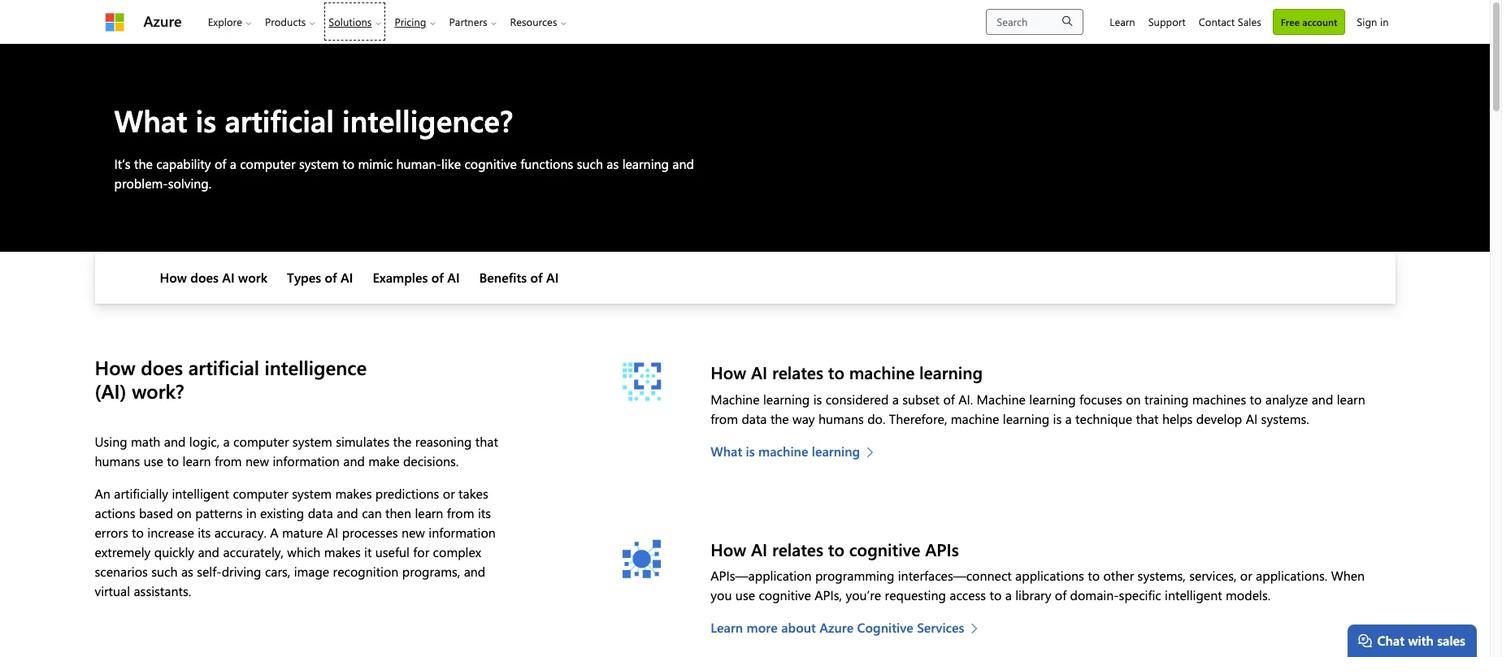 Task type: describe. For each thing, give the bounding box(es) containing it.
about
[[781, 619, 816, 636]]

intelligent inside an artificially intelligent computer system makes predictions or takes actions based on patterns in existing data and can then learn from its errors to increase its accuracy. a mature ai processes new information extremely quickly and accurately, which makes it useful for complex scenarios such as self-driving cars, image recognition programs, and virtual assistants.
[[172, 485, 229, 502]]

computer inside an artificially intelligent computer system makes predictions or takes actions based on patterns in existing data and can then learn from its errors to increase its accuracy. a mature ai processes new information extremely quickly and accurately, which makes it useful for complex scenarios such as self-driving cars, image recognition programs, and virtual assistants.
[[233, 485, 288, 502]]

benefits of ai
[[479, 269, 559, 287]]

a left subset
[[892, 391, 899, 408]]

relates for cognitive
[[772, 538, 824, 561]]

can
[[362, 505, 382, 522]]

how ai relates to machine learning machine learning is considered a subset of ai. machine learning focuses on training machines to analyze and learn from data the way humans do. therefore, machine learning is a technique that helps develop ai systems.
[[711, 361, 1366, 427]]

analyze
[[1266, 391, 1308, 408]]

partners button
[[443, 0, 504, 43]]

1 machine from the left
[[711, 391, 760, 408]]

sales
[[1238, 15, 1262, 28]]

machine inside 'link'
[[759, 443, 809, 460]]

of right types
[[325, 269, 337, 287]]

a inside using math and logic, a computer system simulates the reasoning that humans use to learn from new information and make decisions.
[[223, 433, 230, 450]]

examples of ai
[[373, 269, 460, 287]]

and inside the it's the capability of a computer system to mimic human-like cognitive functions such as learning and problem-solving.
[[673, 156, 694, 173]]

is inside 'link'
[[746, 443, 755, 460]]

of inside how ai relates to cognitive apis apis—application programming interfaces—connect applications to other systems, services, or applications. when you use cognitive apis, you're requesting access to a library of domain-specific intelligent models.
[[1055, 587, 1067, 604]]

scenarios
[[95, 563, 148, 580]]

then
[[385, 505, 411, 522]]

to left analyze at the right bottom of page
[[1250, 391, 1262, 408]]

humans inside using math and logic, a computer system simulates the reasoning that humans use to learn from new information and make decisions.
[[95, 453, 140, 470]]

how ai relates to cognitive apis apis—application programming interfaces—connect applications to other systems, services, or applications. when you use cognitive apis, you're requesting access to a library of domain-specific intelligent models.
[[711, 538, 1365, 604]]

simulates
[[336, 433, 390, 450]]

machines
[[1193, 391, 1247, 408]]

as inside an artificially intelligent computer system makes predictions or takes actions based on patterns in existing data and can then learn from its errors to increase its accuracy. a mature ai processes new information extremely quickly and accurately, which makes it useful for complex scenarios such as self-driving cars, image recognition programs, and virtual assistants.
[[181, 563, 193, 580]]

more
[[747, 619, 778, 636]]

services,
[[1190, 567, 1237, 584]]

in inside an artificially intelligent computer system makes predictions or takes actions based on patterns in existing data and can then learn from its errors to increase its accuracy. a mature ai processes new information extremely quickly and accurately, which makes it useful for complex scenarios such as self-driving cars, image recognition programs, and virtual assistants.
[[246, 505, 257, 522]]

access
[[950, 587, 986, 604]]

how does artificial intelligence (ai) work?
[[95, 355, 367, 404]]

on inside how ai relates to machine learning machine learning is considered a subset of ai. machine learning focuses on training machines to analyze and learn from data the way humans do. therefore, machine learning is a technique that helps develop ai systems.
[[1126, 391, 1141, 408]]

artificial for is
[[225, 100, 334, 140]]

cognitive inside the it's the capability of a computer system to mimic human-like cognitive functions such as learning and problem-solving.
[[465, 156, 517, 173]]

learn inside an artificially intelligent computer system makes predictions or takes actions based on patterns in existing data and can then learn from its errors to increase its accuracy. a mature ai processes new information extremely quickly and accurately, which makes it useful for complex scenarios such as self-driving cars, image recognition programs, and virtual assistants.
[[415, 505, 443, 522]]

humans inside how ai relates to machine learning machine learning is considered a subset of ai. machine learning focuses on training machines to analyze and learn from data the way humans do. therefore, machine learning is a technique that helps develop ai systems.
[[819, 410, 864, 427]]

how for how ai relates to cognitive apis apis—application programming interfaces—connect applications to other systems, services, or applications. when you use cognitive apis, you're requesting access to a library of domain-specific intelligent models.
[[711, 538, 746, 561]]

functions
[[521, 156, 573, 173]]

sales
[[1438, 633, 1466, 650]]

relates for machine
[[772, 361, 824, 384]]

or inside how ai relates to cognitive apis apis—application programming interfaces—connect applications to other systems, services, or applications. when you use cognitive apis, you're requesting access to a library of domain-specific intelligent models.
[[1241, 567, 1253, 584]]

and inside how ai relates to machine learning machine learning is considered a subset of ai. machine learning focuses on training machines to analyze and learn from data the way humans do. therefore, machine learning is a technique that helps develop ai systems.
[[1312, 391, 1334, 408]]

a
[[270, 524, 279, 541]]

free account link
[[1273, 9, 1346, 35]]

interfaces—connect
[[898, 567, 1012, 584]]

way
[[793, 410, 815, 427]]

primary element
[[95, 0, 583, 43]]

learn inside using math and logic, a computer system simulates the reasoning that humans use to learn from new information and make decisions.
[[183, 453, 211, 470]]

learn for learn
[[1110, 15, 1136, 28]]

explore
[[208, 15, 242, 28]]

to up considered
[[828, 361, 845, 384]]

that inside using math and logic, a computer system simulates the reasoning that humans use to learn from new information and make decisions.
[[475, 433, 498, 450]]

helps
[[1163, 410, 1193, 427]]

existing
[[260, 505, 304, 522]]

1 horizontal spatial in
[[1381, 15, 1389, 28]]

an
[[95, 485, 110, 502]]

extremely
[[95, 544, 151, 561]]

learning inside 'link'
[[812, 443, 860, 460]]

to inside using math and logic, a computer system simulates the reasoning that humans use to learn from new information and make decisions.
[[167, 453, 179, 470]]

apis
[[925, 538, 959, 561]]

how does ai work link
[[160, 269, 268, 287]]

artificial for does
[[188, 355, 259, 381]]

solving.
[[168, 175, 212, 192]]

contact sales link
[[1193, 0, 1268, 43]]

from inside how ai relates to machine learning machine learning is considered a subset of ai. machine learning focuses on training machines to analyze and learn from data the way humans do. therefore, machine learning is a technique that helps develop ai systems.
[[711, 410, 738, 427]]

information inside an artificially intelligent computer system makes predictions or takes actions based on patterns in existing data and can then learn from its errors to increase its accuracy. a mature ai processes new information extremely quickly and accurately, which makes it useful for complex scenarios such as self-driving cars, image recognition programs, and virtual assistants.
[[429, 524, 496, 541]]

benefits of ai link
[[479, 269, 559, 287]]

on inside an artificially intelligent computer system makes predictions or takes actions based on patterns in existing data and can then learn from its errors to increase its accuracy. a mature ai processes new information extremely quickly and accurately, which makes it useful for complex scenarios such as self-driving cars, image recognition programs, and virtual assistants.
[[177, 505, 192, 522]]

virtual
[[95, 583, 130, 600]]

azure link
[[144, 11, 182, 33]]

examples of ai link
[[373, 269, 460, 287]]

learn for learn more about azure cognitive services
[[711, 619, 743, 636]]

using math and logic, a computer system simulates the reasoning that humans use to learn from new information and make decisions.
[[95, 433, 498, 470]]

processes
[[342, 524, 398, 541]]

capability
[[156, 156, 211, 173]]

or inside an artificially intelligent computer system makes predictions or takes actions based on patterns in existing data and can then learn from its errors to increase its accuracy. a mature ai processes new information extremely quickly and accurately, which makes it useful for complex scenarios such as self-driving cars, image recognition programs, and virtual assistants.
[[443, 485, 455, 502]]

of right 'examples'
[[432, 269, 444, 287]]

work
[[238, 269, 268, 287]]

services
[[917, 619, 965, 636]]

contact sales
[[1199, 15, 1262, 28]]

artificially
[[114, 485, 168, 502]]

do.
[[868, 410, 886, 427]]

how for how does ai work
[[160, 269, 187, 287]]

resources button
[[504, 0, 574, 43]]

as inside the it's the capability of a computer system to mimic human-like cognitive functions such as learning and problem-solving.
[[607, 156, 619, 173]]

learn link
[[1104, 0, 1142, 43]]

support link
[[1142, 0, 1193, 43]]

to inside the it's the capability of a computer system to mimic human-like cognitive functions such as learning and problem-solving.
[[342, 156, 354, 173]]

an artificially intelligent computer system makes predictions or takes actions based on patterns in existing data and can then learn from its errors to increase its accuracy. a mature ai processes new information extremely quickly and accurately, which makes it useful for complex scenarios such as self-driving cars, image recognition programs, and virtual assistants.
[[95, 485, 496, 600]]

chat with sales button
[[1348, 625, 1477, 658]]

examples
[[373, 269, 428, 287]]

intelligent inside how ai relates to cognitive apis apis—application programming interfaces—connect applications to other systems, services, or applications. when you use cognitive apis, you're requesting access to a library of domain-specific intelligent models.
[[1165, 587, 1223, 604]]

other
[[1104, 567, 1134, 584]]

how for how does artificial intelligence (ai) work?
[[95, 355, 135, 381]]

learning inside the it's the capability of a computer system to mimic human-like cognitive functions such as learning and problem-solving.
[[622, 156, 669, 173]]

computer for logic,
[[233, 433, 289, 450]]

errors
[[95, 524, 128, 541]]

decisions.
[[403, 453, 459, 470]]

actions
[[95, 505, 135, 522]]

intelligence?
[[342, 100, 513, 140]]

free
[[1281, 15, 1300, 28]]

products button
[[259, 0, 322, 43]]

recognition
[[333, 563, 399, 580]]

of inside how ai relates to machine learning machine learning is considered a subset of ai. machine learning focuses on training machines to analyze and learn from data the way humans do. therefore, machine learning is a technique that helps develop ai systems.
[[943, 391, 955, 408]]

benefits
[[479, 269, 527, 287]]

useful
[[375, 544, 410, 561]]

1 horizontal spatial machine
[[849, 361, 915, 384]]

the inside using math and logic, a computer system simulates the reasoning that humans use to learn from new information and make decisions.
[[393, 433, 412, 450]]

0 horizontal spatial its
[[198, 524, 211, 541]]

how does ai work
[[160, 269, 268, 287]]

to right "access"
[[990, 587, 1002, 604]]

learn more about azure cognitive services
[[711, 619, 965, 636]]

accuracy.
[[214, 524, 267, 541]]

library
[[1016, 587, 1052, 604]]

training
[[1145, 391, 1189, 408]]



Task type: vqa. For each thing, say whether or not it's contained in the screenshot.
makes
yes



Task type: locate. For each thing, give the bounding box(es) containing it.
0 horizontal spatial such
[[151, 563, 178, 580]]

such inside the it's the capability of a computer system to mimic human-like cognitive functions such as learning and problem-solving.
[[577, 156, 603, 173]]

0 horizontal spatial use
[[144, 453, 163, 470]]

the up make
[[393, 433, 412, 450]]

1 vertical spatial learn
[[183, 453, 211, 470]]

a right capability
[[230, 156, 236, 173]]

that right reasoning
[[475, 433, 498, 450]]

based
[[139, 505, 173, 522]]

2 vertical spatial the
[[393, 433, 412, 450]]

how for how ai relates to machine learning machine learning is considered a subset of ai. machine learning focuses on training machines to analyze and learn from data the way humans do. therefore, machine learning is a technique that helps develop ai systems.
[[711, 361, 746, 384]]

1 horizontal spatial use
[[736, 587, 755, 604]]

what inside 'link'
[[711, 443, 742, 460]]

0 horizontal spatial on
[[177, 505, 192, 522]]

on up increase
[[177, 505, 192, 522]]

1 vertical spatial system
[[293, 433, 332, 450]]

1 horizontal spatial such
[[577, 156, 603, 173]]

system down what is artificial intelligence?
[[299, 156, 339, 173]]

1 horizontal spatial what
[[711, 443, 742, 460]]

relates up apis—application
[[772, 538, 824, 561]]

intelligent up 'patterns'
[[172, 485, 229, 502]]

makes left it at the bottom left of the page
[[324, 544, 361, 561]]

of down "applications"
[[1055, 587, 1067, 604]]

ai
[[222, 269, 235, 287], [341, 269, 353, 287], [447, 269, 460, 287], [546, 269, 559, 287], [751, 361, 768, 384], [1246, 410, 1258, 427], [327, 524, 339, 541], [751, 538, 768, 561]]

from inside an artificially intelligent computer system makes predictions or takes actions based on patterns in existing data and can then learn from its errors to increase its accuracy. a mature ai processes new information extremely quickly and accurately, which makes it useful for complex scenarios such as self-driving cars, image recognition programs, and virtual assistants.
[[447, 505, 474, 522]]

2 relates from the top
[[772, 538, 824, 561]]

complex
[[433, 544, 481, 561]]

types of ai link
[[287, 269, 353, 287]]

technique
[[1076, 410, 1133, 427]]

account
[[1303, 15, 1338, 28]]

use down math
[[144, 453, 163, 470]]

machine
[[711, 391, 760, 408], [977, 391, 1026, 408]]

system up "existing"
[[292, 485, 332, 502]]

how inside how does artificial intelligence (ai) work?
[[95, 355, 135, 381]]

of inside the it's the capability of a computer system to mimic human-like cognitive functions such as learning and problem-solving.
[[215, 156, 226, 173]]

what for what is machine learning
[[711, 443, 742, 460]]

system left simulates
[[293, 433, 332, 450]]

support
[[1149, 15, 1186, 28]]

1 vertical spatial computer
[[233, 433, 289, 450]]

intelligent
[[172, 485, 229, 502], [1165, 587, 1223, 604]]

what is artificial intelligence?
[[114, 100, 513, 140]]

azure down apis,
[[820, 619, 854, 636]]

2 vertical spatial computer
[[233, 485, 288, 502]]

0 vertical spatial what
[[114, 100, 187, 140]]

explore button
[[201, 0, 259, 43]]

machine
[[849, 361, 915, 384], [951, 410, 1000, 427], [759, 443, 809, 460]]

patterns
[[195, 505, 243, 522]]

1 vertical spatial what
[[711, 443, 742, 460]]

does for artificial
[[141, 355, 183, 381]]

ai inside an artificially intelligent computer system makes predictions or takes actions based on patterns in existing data and can then learn from its errors to increase its accuracy. a mature ai processes new information extremely quickly and accurately, which makes it useful for complex scenarios such as self-driving cars, image recognition programs, and virtual assistants.
[[327, 524, 339, 541]]

work?
[[132, 378, 184, 404]]

0 vertical spatial data
[[742, 410, 767, 427]]

1 vertical spatial cognitive
[[849, 538, 921, 561]]

relates inside how ai relates to cognitive apis apis—application programming interfaces—connect applications to other systems, services, or applications. when you use cognitive apis, you're requesting access to a library of domain-specific intelligent models.
[[772, 538, 824, 561]]

(ai)
[[95, 378, 126, 404]]

1 horizontal spatial its
[[478, 505, 491, 522]]

reasoning
[[415, 433, 472, 450]]

1 vertical spatial relates
[[772, 538, 824, 561]]

1 horizontal spatial intelligent
[[1165, 587, 1223, 604]]

therefore,
[[889, 410, 947, 427]]

mimic
[[358, 156, 393, 173]]

makes up can
[[335, 485, 372, 502]]

Search azure.com text field
[[986, 9, 1084, 35]]

1 horizontal spatial cognitive
[[759, 587, 811, 604]]

0 vertical spatial from
[[711, 410, 738, 427]]

or left takes on the left bottom
[[443, 485, 455, 502]]

1 vertical spatial humans
[[95, 453, 140, 470]]

of
[[215, 156, 226, 173], [325, 269, 337, 287], [432, 269, 444, 287], [530, 269, 543, 287], [943, 391, 955, 408], [1055, 587, 1067, 604]]

data up "what is machine learning"
[[742, 410, 767, 427]]

1 vertical spatial as
[[181, 563, 193, 580]]

or up models.
[[1241, 567, 1253, 584]]

assistants.
[[134, 583, 191, 600]]

from down logic,
[[215, 453, 242, 470]]

2 horizontal spatial the
[[771, 410, 789, 427]]

0 horizontal spatial or
[[443, 485, 455, 502]]

cars,
[[265, 563, 290, 580]]

1 horizontal spatial or
[[1241, 567, 1253, 584]]

2 machine from the left
[[977, 391, 1026, 408]]

applications
[[1016, 567, 1084, 584]]

requesting
[[885, 587, 946, 604]]

to up the domain-
[[1088, 567, 1100, 584]]

from up "what is machine learning"
[[711, 410, 738, 427]]

considered
[[826, 391, 889, 408]]

0 vertical spatial such
[[577, 156, 603, 173]]

the inside how ai relates to machine learning machine learning is considered a subset of ai. machine learning focuses on training machines to analyze and learn from data the way humans do. therefore, machine learning is a technique that helps develop ai systems.
[[771, 410, 789, 427]]

system inside the it's the capability of a computer system to mimic human-like cognitive functions such as learning and problem-solving.
[[299, 156, 339, 173]]

does right (ai) at the left bottom of the page
[[141, 355, 183, 381]]

0 vertical spatial does
[[191, 269, 219, 287]]

apis—application
[[711, 567, 812, 584]]

1 horizontal spatial on
[[1126, 391, 1141, 408]]

system for simulates
[[293, 433, 332, 450]]

systems.
[[1262, 410, 1310, 427]]

which
[[287, 544, 321, 561]]

resources
[[510, 15, 557, 28]]

use inside using math and logic, a computer system simulates the reasoning that humans use to learn from new information and make decisions.
[[144, 453, 163, 470]]

computer
[[240, 156, 296, 173], [233, 433, 289, 450], [233, 485, 288, 502]]

to up "extremely" at the bottom left
[[132, 524, 144, 541]]

driving
[[222, 563, 261, 580]]

0 horizontal spatial machine
[[711, 391, 760, 408]]

to up 'artificially'
[[167, 453, 179, 470]]

machine down ai.
[[951, 410, 1000, 427]]

1 horizontal spatial new
[[402, 524, 425, 541]]

1 horizontal spatial azure
[[820, 619, 854, 636]]

pricing
[[395, 15, 426, 28]]

to up programming
[[828, 538, 845, 561]]

does for ai
[[191, 269, 219, 287]]

0 vertical spatial cognitive
[[465, 156, 517, 173]]

you
[[711, 587, 732, 604]]

partners
[[449, 15, 487, 28]]

ai.
[[959, 391, 973, 408]]

relates inside how ai relates to machine learning machine learning is considered a subset of ai. machine learning focuses on training machines to analyze and learn from data the way humans do. therefore, machine learning is a technique that helps develop ai systems.
[[772, 361, 824, 384]]

in right sign
[[1381, 15, 1389, 28]]

using
[[95, 433, 127, 450]]

a inside how ai relates to cognitive apis apis—application programming interfaces—connect applications to other systems, services, or applications. when you use cognitive apis, you're requesting access to a library of domain-specific intelligent models.
[[1005, 587, 1012, 604]]

that down training
[[1136, 410, 1159, 427]]

new
[[246, 453, 269, 470], [402, 524, 425, 541]]

pricing button
[[388, 0, 443, 43]]

1 relates from the top
[[772, 361, 824, 384]]

to left mimic at the top left of page
[[342, 156, 354, 173]]

on
[[1126, 391, 1141, 408], [177, 505, 192, 522]]

relates
[[772, 361, 824, 384], [772, 538, 824, 561]]

of right benefits
[[530, 269, 543, 287]]

computer for of
[[240, 156, 296, 173]]

make
[[369, 453, 400, 470]]

0 vertical spatial humans
[[819, 410, 864, 427]]

system
[[299, 156, 339, 173], [293, 433, 332, 450], [292, 485, 332, 502]]

0 horizontal spatial does
[[141, 355, 183, 381]]

computer right logic,
[[233, 433, 289, 450]]

data up mature
[[308, 505, 333, 522]]

1 vertical spatial its
[[198, 524, 211, 541]]

it
[[364, 544, 372, 561]]

data
[[742, 410, 767, 427], [308, 505, 333, 522]]

1 horizontal spatial humans
[[819, 410, 864, 427]]

cognitive down apis—application
[[759, 587, 811, 604]]

quickly
[[154, 544, 194, 561]]

the up problem-
[[134, 156, 153, 173]]

human-
[[396, 156, 441, 173]]

2 vertical spatial machine
[[759, 443, 809, 460]]

increase
[[147, 524, 194, 541]]

how inside how ai relates to cognitive apis apis—application programming interfaces—connect applications to other systems, services, or applications. when you use cognitive apis, you're requesting access to a library of domain-specific intelligent models.
[[711, 538, 746, 561]]

1 vertical spatial machine
[[951, 410, 1000, 427]]

makes
[[335, 485, 372, 502], [324, 544, 361, 561]]

learn down predictions
[[415, 505, 443, 522]]

relates up way
[[772, 361, 824, 384]]

learn left "support" 'link'
[[1110, 15, 1136, 28]]

cognitive right like
[[465, 156, 517, 173]]

0 horizontal spatial information
[[273, 453, 340, 470]]

1 horizontal spatial that
[[1136, 410, 1159, 427]]

computer inside the it's the capability of a computer system to mimic human-like cognitive functions such as learning and problem-solving.
[[240, 156, 296, 173]]

a right logic,
[[223, 433, 230, 450]]

2 horizontal spatial learn
[[1337, 391, 1366, 408]]

types
[[287, 269, 321, 287]]

system for to
[[299, 156, 339, 173]]

azure left 'explore'
[[144, 11, 182, 31]]

1 vertical spatial on
[[177, 505, 192, 522]]

2 horizontal spatial cognitive
[[849, 538, 921, 561]]

intelligent down services,
[[1165, 587, 1223, 604]]

1 horizontal spatial does
[[191, 269, 219, 287]]

its down 'patterns'
[[198, 524, 211, 541]]

machine up "what is machine learning"
[[711, 391, 760, 408]]

learn down you
[[711, 619, 743, 636]]

information up "existing"
[[273, 453, 340, 470]]

0 vertical spatial its
[[478, 505, 491, 522]]

learn inside how ai relates to machine learning machine learning is considered a subset of ai. machine learning focuses on training machines to analyze and learn from data the way humans do. therefore, machine learning is a technique that helps develop ai systems.
[[1337, 391, 1366, 408]]

azure inside primary element
[[144, 11, 182, 31]]

1 horizontal spatial data
[[742, 410, 767, 427]]

1 vertical spatial makes
[[324, 544, 361, 561]]

0 vertical spatial the
[[134, 156, 153, 173]]

machine right ai.
[[977, 391, 1026, 408]]

0 vertical spatial or
[[443, 485, 455, 502]]

data inside how ai relates to machine learning machine learning is considered a subset of ai. machine learning focuses on training machines to analyze and learn from data the way humans do. therefore, machine learning is a technique that helps develop ai systems.
[[742, 410, 767, 427]]

1 horizontal spatial the
[[393, 433, 412, 450]]

to inside an artificially intelligent computer system makes predictions or takes actions based on patterns in existing data and can then learn from its errors to increase its accuracy. a mature ai processes new information extremely quickly and accurately, which makes it useful for complex scenarios such as self-driving cars, image recognition programs, and virtual assistants.
[[132, 524, 144, 541]]

use right you
[[736, 587, 755, 604]]

0 vertical spatial intelligent
[[172, 485, 229, 502]]

0 vertical spatial relates
[[772, 361, 824, 384]]

0 horizontal spatial as
[[181, 563, 193, 580]]

Global search field
[[986, 9, 1084, 35]]

does left work
[[191, 269, 219, 287]]

0 horizontal spatial the
[[134, 156, 153, 173]]

1 vertical spatial artificial
[[188, 355, 259, 381]]

1 horizontal spatial as
[[607, 156, 619, 173]]

information inside using math and logic, a computer system simulates the reasoning that humans use to learn from new information and make decisions.
[[273, 453, 340, 470]]

humans down using
[[95, 453, 140, 470]]

from inside using math and logic, a computer system simulates the reasoning that humans use to learn from new information and make decisions.
[[215, 453, 242, 470]]

what for what is artificial intelligence?
[[114, 100, 187, 140]]

in up accuracy.
[[246, 505, 257, 522]]

data inside an artificially intelligent computer system makes predictions or takes actions based on patterns in existing data and can then learn from its errors to increase its accuracy. a mature ai processes new information extremely quickly and accurately, which makes it useful for complex scenarios such as self-driving cars, image recognition programs, and virtual assistants.
[[308, 505, 333, 522]]

information up complex
[[429, 524, 496, 541]]

use inside how ai relates to cognitive apis apis—application programming interfaces—connect applications to other systems, services, or applications. when you use cognitive apis, you're requesting access to a library of domain-specific intelligent models.
[[736, 587, 755, 604]]

self-
[[197, 563, 222, 580]]

2 vertical spatial system
[[292, 485, 332, 502]]

develop
[[1197, 410, 1243, 427]]

of left ai.
[[943, 391, 955, 408]]

such right functions
[[577, 156, 603, 173]]

0 vertical spatial learn
[[1110, 15, 1136, 28]]

system inside using math and logic, a computer system simulates the reasoning that humans use to learn from new information and make decisions.
[[293, 433, 332, 450]]

logic,
[[189, 433, 220, 450]]

0 vertical spatial learn
[[1337, 391, 1366, 408]]

0 vertical spatial computer
[[240, 156, 296, 173]]

as right functions
[[607, 156, 619, 173]]

as left "self-"
[[181, 563, 193, 580]]

cognitive up programming
[[849, 538, 921, 561]]

1 vertical spatial in
[[246, 505, 257, 522]]

1 vertical spatial such
[[151, 563, 178, 580]]

1 vertical spatial new
[[402, 524, 425, 541]]

0 horizontal spatial machine
[[759, 443, 809, 460]]

the left way
[[771, 410, 789, 427]]

chat
[[1378, 633, 1405, 650]]

1 horizontal spatial machine
[[977, 391, 1026, 408]]

machine up considered
[[849, 361, 915, 384]]

it's the capability of a computer system to mimic human-like cognitive functions such as learning and problem-solving.
[[114, 156, 694, 192]]

artificial inside how does artificial intelligence (ai) work?
[[188, 355, 259, 381]]

sign in link
[[1351, 0, 1396, 43]]

1 vertical spatial learn
[[711, 619, 743, 636]]

learn down logic,
[[183, 453, 211, 470]]

2 vertical spatial cognitive
[[759, 587, 811, 604]]

0 vertical spatial makes
[[335, 485, 372, 502]]

1 vertical spatial azure
[[820, 619, 854, 636]]

learn right analyze at the right bottom of page
[[1337, 391, 1366, 408]]

0 horizontal spatial new
[[246, 453, 269, 470]]

ai inside how ai relates to cognitive apis apis—application programming interfaces—connect applications to other systems, services, or applications. when you use cognitive apis, you're requesting access to a library of domain-specific intelligent models.
[[751, 538, 768, 561]]

0 vertical spatial artificial
[[225, 100, 334, 140]]

a left library
[[1005, 587, 1012, 604]]

0 horizontal spatial that
[[475, 433, 498, 450]]

1 vertical spatial intelligent
[[1165, 587, 1223, 604]]

new inside an artificially intelligent computer system makes predictions or takes actions based on patterns in existing data and can then learn from its errors to increase its accuracy. a mature ai processes new information extremely quickly and accurately, which makes it useful for complex scenarios such as self-driving cars, image recognition programs, and virtual assistants.
[[402, 524, 425, 541]]

and
[[673, 156, 694, 173], [1312, 391, 1334, 408], [164, 433, 186, 450], [343, 453, 365, 470], [337, 505, 358, 522], [198, 544, 220, 561], [464, 563, 486, 580]]

does inside how does artificial intelligence (ai) work?
[[141, 355, 183, 381]]

1 vertical spatial does
[[141, 355, 183, 381]]

1 horizontal spatial learn
[[415, 505, 443, 522]]

new up for
[[402, 524, 425, 541]]

0 horizontal spatial data
[[308, 505, 333, 522]]

0 horizontal spatial learn
[[711, 619, 743, 636]]

learning
[[622, 156, 669, 173], [920, 361, 983, 384], [763, 391, 810, 408], [1030, 391, 1076, 408], [1003, 410, 1050, 427], [812, 443, 860, 460]]

that inside how ai relates to machine learning machine learning is considered a subset of ai. machine learning focuses on training machines to analyze and learn from data the way humans do. therefore, machine learning is a technique that helps develop ai systems.
[[1136, 410, 1159, 427]]

its
[[478, 505, 491, 522], [198, 524, 211, 541]]

0 horizontal spatial azure
[[144, 11, 182, 31]]

a left "technique"
[[1066, 410, 1072, 427]]

computer down what is artificial intelligence?
[[240, 156, 296, 173]]

from down takes on the left bottom
[[447, 505, 474, 522]]

2 horizontal spatial machine
[[951, 410, 1000, 427]]

subset
[[903, 391, 940, 408]]

humans down considered
[[819, 410, 864, 427]]

apis,
[[815, 587, 842, 604]]

types of ai
[[287, 269, 353, 287]]

what is machine learning link
[[711, 442, 882, 461]]

systems,
[[1138, 567, 1186, 584]]

computer up "existing"
[[233, 485, 288, 502]]

0 vertical spatial use
[[144, 453, 163, 470]]

system inside an artificially intelligent computer system makes predictions or takes actions based on patterns in existing data and can then learn from its errors to increase its accuracy. a mature ai processes new information extremely quickly and accurately, which makes it useful for complex scenarios such as self-driving cars, image recognition programs, and virtual assistants.
[[292, 485, 332, 502]]

0 horizontal spatial intelligent
[[172, 485, 229, 502]]

chat with sales
[[1378, 633, 1466, 650]]

such up assistants.
[[151, 563, 178, 580]]

1 vertical spatial use
[[736, 587, 755, 604]]

the inside the it's the capability of a computer system to mimic human-like cognitive functions such as learning and problem-solving.
[[134, 156, 153, 173]]

0 vertical spatial system
[[299, 156, 339, 173]]

1 vertical spatial the
[[771, 410, 789, 427]]

2 vertical spatial from
[[447, 505, 474, 522]]

a inside the it's the capability of a computer system to mimic human-like cognitive functions such as learning and problem-solving.
[[230, 156, 236, 173]]

sign in
[[1357, 15, 1389, 28]]

azure inside learn more about azure cognitive services link
[[820, 619, 854, 636]]

1 vertical spatial information
[[429, 524, 496, 541]]

applications.
[[1256, 567, 1328, 584]]

1 vertical spatial that
[[475, 433, 498, 450]]

2 horizontal spatial from
[[711, 410, 738, 427]]

its down takes on the left bottom
[[478, 505, 491, 522]]

how inside how ai relates to machine learning machine learning is considered a subset of ai. machine learning focuses on training machines to analyze and learn from data the way humans do. therefore, machine learning is a technique that helps develop ai systems.
[[711, 361, 746, 384]]

machine down way
[[759, 443, 809, 460]]

new inside using math and logic, a computer system simulates the reasoning that humans use to learn from new information and make decisions.
[[246, 453, 269, 470]]

when
[[1332, 567, 1365, 584]]

computer inside using math and logic, a computer system simulates the reasoning that humans use to learn from new information and make decisions.
[[233, 433, 289, 450]]

math
[[131, 433, 161, 450]]

0 vertical spatial machine
[[849, 361, 915, 384]]

1 vertical spatial data
[[308, 505, 333, 522]]

does
[[191, 269, 219, 287], [141, 355, 183, 381]]

the
[[134, 156, 153, 173], [771, 410, 789, 427], [393, 433, 412, 450]]

1 vertical spatial or
[[1241, 567, 1253, 584]]

intelligence
[[265, 355, 367, 381]]

such inside an artificially intelligent computer system makes predictions or takes actions based on patterns in existing data and can then learn from its errors to increase its accuracy. a mature ai processes new information extremely quickly and accurately, which makes it useful for complex scenarios such as self-driving cars, image recognition programs, and virtual assistants.
[[151, 563, 178, 580]]

0 vertical spatial new
[[246, 453, 269, 470]]

free account
[[1281, 15, 1338, 28]]

what is machine learning
[[711, 443, 860, 460]]

problem-
[[114, 175, 168, 192]]

new up "existing"
[[246, 453, 269, 470]]

products
[[265, 15, 306, 28]]

0 horizontal spatial learn
[[183, 453, 211, 470]]

on right focuses
[[1126, 391, 1141, 408]]

0 horizontal spatial cognitive
[[465, 156, 517, 173]]

of right capability
[[215, 156, 226, 173]]

0 vertical spatial that
[[1136, 410, 1159, 427]]

1 horizontal spatial from
[[447, 505, 474, 522]]

0 vertical spatial information
[[273, 453, 340, 470]]



